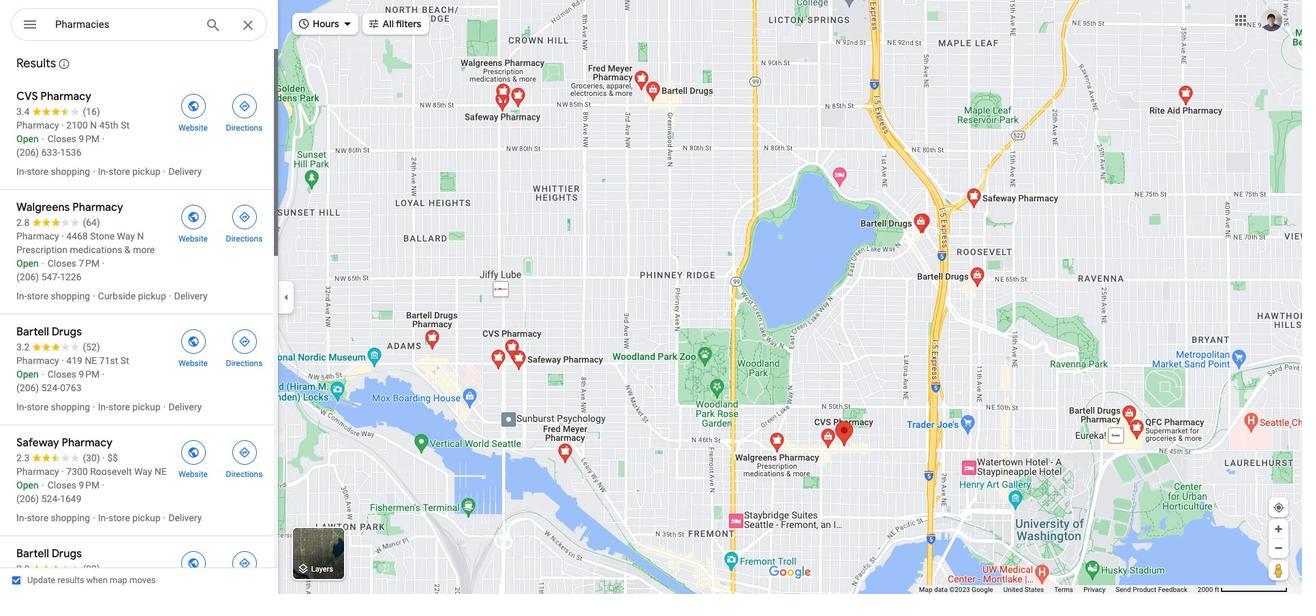 Task type: describe. For each thing, give the bounding box(es) containing it.
website image for directions button related to 2nd website link from the bottom
[[187, 336, 199, 348]]

feedback
[[1158, 587, 1187, 594]]

united
[[1003, 587, 1023, 594]]

website image for 3rd website link from the bottom
[[187, 211, 199, 223]]

show street view coverage image
[[1269, 561, 1288, 581]]

directions button for 3rd website link from the bottom
[[219, 201, 270, 245]]

2000
[[1198, 587, 1213, 594]]

4 website from the top
[[179, 470, 208, 480]]

send product feedback
[[1116, 587, 1187, 594]]

terms button
[[1054, 586, 1073, 595]]


[[298, 16, 310, 31]]

 all filters
[[368, 16, 421, 31]]

2000 ft button
[[1198, 587, 1288, 594]]

3 website image from the top
[[187, 558, 199, 570]]

collapse side panel image
[[279, 290, 294, 305]]

send
[[1116, 587, 1131, 594]]

results for pharmacies feed
[[0, 48, 278, 595]]

update
[[27, 576, 55, 586]]

1 website from the top
[[179, 123, 208, 133]]

all
[[383, 18, 394, 30]]

2 website from the top
[[179, 234, 208, 244]]

©2023
[[949, 587, 970, 594]]

directions button for fourth website link from the bottom of the results for pharmacies feed
[[219, 90, 270, 134]]

website image for directions button corresponding to fourth website link from the bottom of the results for pharmacies feed
[[187, 100, 199, 112]]

results
[[58, 576, 84, 586]]

google
[[972, 587, 993, 594]]

2 directions from the top
[[226, 234, 263, 244]]

2000 ft
[[1198, 587, 1219, 594]]

privacy
[[1083, 587, 1105, 594]]

directions image for 3rd website link from the bottom
[[238, 211, 250, 223]]

filters
[[396, 18, 421, 30]]

directions image for fourth website link from the bottom of the results for pharmacies feed
[[238, 100, 250, 112]]

map
[[110, 576, 127, 586]]

directions button for 2nd website link from the bottom
[[219, 326, 270, 369]]

none field inside the pharmacies field
[[55, 16, 194, 33]]

directions image
[[238, 447, 250, 459]]

3 website from the top
[[179, 359, 208, 369]]

google account: nolan park  
(nolan.park@adept.ai) image
[[1260, 9, 1282, 31]]

3 website link from the top
[[168, 326, 219, 369]]

terms
[[1054, 587, 1073, 594]]

4 directions image from the top
[[238, 558, 250, 570]]

united states
[[1003, 587, 1044, 594]]

3 directions from the top
[[226, 359, 263, 369]]

google maps element
[[0, 0, 1302, 595]]



Task type: locate. For each thing, give the bounding box(es) containing it.
2 directions button from the top
[[219, 201, 270, 245]]

 search field
[[11, 8, 267, 44]]

show your location image
[[1273, 502, 1285, 514]]


[[368, 16, 380, 31]]

1 website image from the top
[[187, 211, 199, 223]]

Update results when map moves checkbox
[[12, 572, 156, 589]]

zoom out image
[[1273, 544, 1284, 554]]

moves
[[129, 576, 156, 586]]

footer containing map data ©2023 google
[[919, 586, 1198, 595]]

footer inside google maps element
[[919, 586, 1198, 595]]

1 directions image from the top
[[238, 100, 250, 112]]

1 website image from the top
[[187, 100, 199, 112]]

2 vertical spatial website image
[[187, 558, 199, 570]]

2 website image from the top
[[187, 447, 199, 459]]

Pharmacies field
[[11, 8, 267, 42]]

website link
[[168, 90, 219, 134], [168, 201, 219, 245], [168, 326, 219, 369], [168, 437, 219, 480]]

4 directions button from the top
[[219, 437, 270, 480]]

0 vertical spatial website image
[[187, 100, 199, 112]]

 button
[[11, 8, 49, 44]]

3 directions button from the top
[[219, 326, 270, 369]]

directions button for first website link from the bottom
[[219, 437, 270, 480]]

website image for first website link from the bottom
[[187, 447, 199, 459]]

map data ©2023 google
[[919, 587, 993, 594]]

website image
[[187, 211, 199, 223], [187, 447, 199, 459], [187, 558, 199, 570]]

map
[[919, 587, 932, 594]]

directions image for 2nd website link from the bottom
[[238, 336, 250, 348]]

when
[[86, 576, 108, 586]]

directions button
[[219, 90, 270, 134], [219, 201, 270, 245], [219, 326, 270, 369], [219, 437, 270, 480]]

send product feedback button
[[1116, 586, 1187, 595]]

product
[[1133, 587, 1156, 594]]

 hours
[[298, 16, 339, 31]]

hours
[[313, 18, 339, 30]]

united states button
[[1003, 586, 1044, 595]]

4 website link from the top
[[168, 437, 219, 480]]

results
[[16, 56, 56, 72]]

layers
[[311, 566, 333, 575]]

1 website link from the top
[[168, 90, 219, 134]]

zoom in image
[[1273, 525, 1284, 535]]

website
[[179, 123, 208, 133], [179, 234, 208, 244], [179, 359, 208, 369], [179, 470, 208, 480]]

1 directions button from the top
[[219, 90, 270, 134]]


[[22, 15, 38, 34]]

2 website image from the top
[[187, 336, 199, 348]]

1 vertical spatial website image
[[187, 447, 199, 459]]

footer
[[919, 586, 1198, 595]]

directions image
[[238, 100, 250, 112], [238, 211, 250, 223], [238, 336, 250, 348], [238, 558, 250, 570]]

privacy button
[[1083, 586, 1105, 595]]

3 directions image from the top
[[238, 336, 250, 348]]

update results when map moves
[[27, 576, 156, 586]]

0 vertical spatial website image
[[187, 211, 199, 223]]

ft
[[1215, 587, 1219, 594]]

states
[[1025, 587, 1044, 594]]

2 directions image from the top
[[238, 211, 250, 223]]

data
[[934, 587, 948, 594]]

1 vertical spatial website image
[[187, 336, 199, 348]]

website image
[[187, 100, 199, 112], [187, 336, 199, 348]]

directions
[[226, 123, 263, 133], [226, 234, 263, 244], [226, 359, 263, 369], [226, 470, 263, 480]]

None field
[[55, 16, 194, 33]]

learn more about legal disclosure regarding public reviews on google maps image
[[58, 58, 70, 70]]

4 directions from the top
[[226, 470, 263, 480]]

2 website link from the top
[[168, 201, 219, 245]]

1 directions from the top
[[226, 123, 263, 133]]



Task type: vqa. For each thing, say whether or not it's contained in the screenshot.
the middle SHOPPING
no



